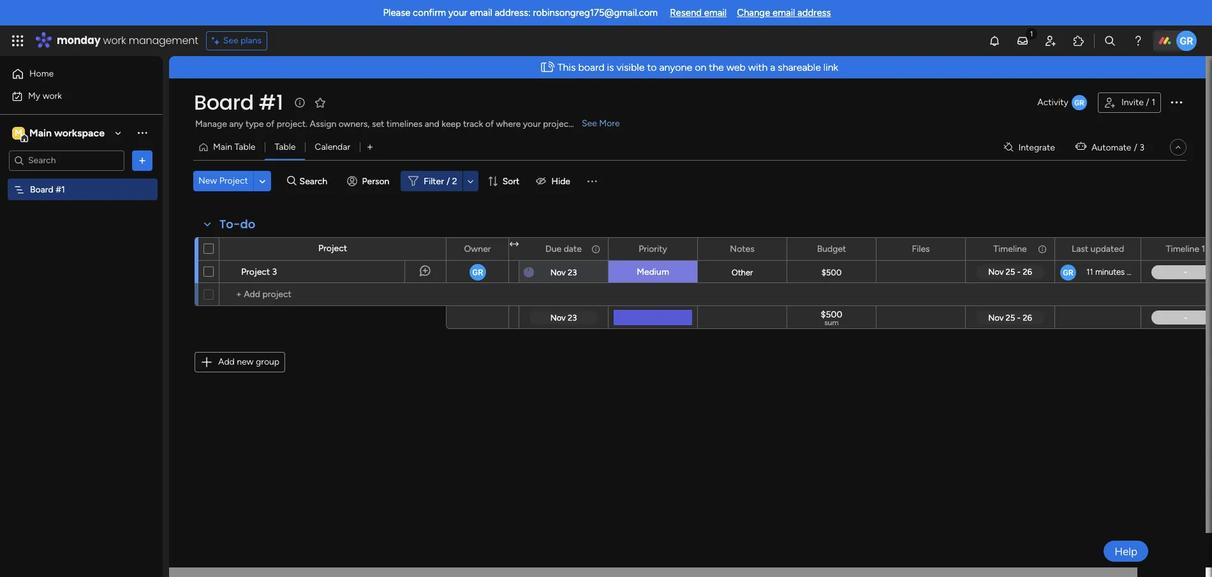 Task type: describe. For each thing, give the bounding box(es) containing it.
change email address link
[[737, 7, 831, 19]]

hide button
[[531, 171, 578, 191]]

1 of from the left
[[266, 119, 275, 130]]

nov
[[550, 268, 566, 277]]

timeline for timeline 1
[[1166, 243, 1200, 254]]

stands.
[[574, 119, 603, 130]]

$500 for $500 sum
[[821, 309, 843, 320]]

11 minutes ago
[[1087, 267, 1141, 277]]

activity button
[[1033, 93, 1093, 113]]

main for main workspace
[[29, 127, 52, 139]]

new
[[198, 175, 217, 186]]

address:
[[495, 7, 531, 19]]

track
[[463, 119, 483, 130]]

change email address
[[737, 7, 831, 19]]

Search field
[[296, 172, 335, 190]]

show board description image
[[292, 96, 307, 109]]

Budget field
[[814, 242, 849, 256]]

1 email from the left
[[470, 7, 492, 19]]

my work button
[[8, 86, 137, 106]]

do
[[240, 216, 255, 232]]

greg robinson image
[[1177, 31, 1197, 51]]

Owner field
[[461, 242, 494, 256]]

other
[[732, 268, 753, 278]]

project
[[543, 119, 572, 130]]

last
[[1072, 243, 1089, 254]]

new project button
[[193, 171, 253, 191]]

column information image for due date
[[591, 244, 601, 254]]

integrate
[[1019, 142, 1055, 153]]

where
[[496, 119, 521, 130]]

budget
[[817, 243, 846, 254]]

$500 sum
[[821, 309, 843, 327]]

filter
[[424, 176, 444, 187]]

menu image
[[586, 175, 598, 188]]

sort button
[[482, 171, 527, 191]]

date
[[564, 243, 582, 254]]

project 3
[[241, 267, 277, 278]]

see plans
[[223, 35, 262, 46]]

/ for 3
[[1134, 142, 1138, 153]]

#1 inside list box
[[56, 184, 65, 195]]

main table button
[[193, 137, 265, 158]]

/ for 2
[[447, 176, 450, 187]]

ago
[[1127, 267, 1141, 277]]

1 inside button
[[1152, 97, 1156, 108]]

workspace
[[54, 127, 105, 139]]

+ Add project text field
[[226, 287, 440, 302]]

project for project
[[318, 243, 347, 254]]

main table
[[213, 142, 255, 152]]

/ for 1
[[1146, 97, 1150, 108]]

sort
[[503, 176, 520, 187]]

the
[[709, 61, 724, 73]]

owner
[[464, 243, 491, 254]]

0 vertical spatial #1
[[259, 88, 283, 117]]

new
[[237, 357, 254, 368]]

$500 for $500
[[822, 268, 842, 277]]

add
[[218, 357, 235, 368]]

robinsongreg175@gmail.com
[[533, 7, 658, 19]]

board inside board #1 list box
[[30, 184, 53, 195]]

autopilot image
[[1076, 139, 1087, 155]]

person
[[362, 176, 389, 187]]

filter / 2
[[424, 176, 457, 187]]

priority
[[639, 243, 667, 254]]

person button
[[342, 171, 397, 191]]

minutes
[[1096, 267, 1125, 277]]

arrow down image
[[463, 174, 478, 189]]

Timeline field
[[991, 242, 1030, 256]]

owners,
[[339, 119, 370, 130]]

email for resend email
[[704, 7, 727, 19]]

1 vertical spatial your
[[523, 119, 541, 130]]

Priority field
[[636, 242, 671, 256]]

hide
[[552, 176, 570, 187]]

add to favorites image
[[314, 96, 326, 109]]

1 horizontal spatial options image
[[1169, 94, 1184, 110]]

Timeline 1 field
[[1163, 242, 1209, 256]]

see more link
[[581, 117, 621, 130]]

To-do field
[[216, 216, 259, 233]]

board
[[578, 61, 605, 73]]

due date
[[546, 243, 582, 254]]

management
[[129, 33, 198, 48]]

help
[[1115, 545, 1138, 558]]

group
[[256, 357, 280, 368]]

medium
[[637, 267, 669, 278]]

Search in workspace field
[[27, 153, 107, 168]]

workspace selection element
[[12, 125, 107, 142]]

timeline 1
[[1166, 243, 1205, 254]]

please confirm your email address: robinsongreg175@gmail.com
[[383, 7, 658, 19]]

animation image
[[537, 57, 558, 78]]

monday work management
[[57, 33, 198, 48]]

automate
[[1092, 142, 1132, 153]]

address
[[798, 7, 831, 19]]

timeline for timeline
[[994, 243, 1027, 254]]

resend email
[[670, 7, 727, 19]]

monday
[[57, 33, 101, 48]]

invite
[[1122, 97, 1144, 108]]

1 image
[[1026, 26, 1037, 41]]

web
[[727, 61, 746, 73]]

new project
[[198, 175, 248, 186]]

resend email link
[[670, 7, 727, 19]]

v2 expand column image
[[510, 239, 519, 250]]

search everything image
[[1104, 34, 1117, 47]]

more
[[599, 118, 620, 129]]



Task type: vqa. For each thing, say whether or not it's contained in the screenshot.
4th the Add from the bottom of the page
no



Task type: locate. For each thing, give the bounding box(es) containing it.
your
[[448, 7, 468, 19], [523, 119, 541, 130]]

to-do
[[219, 216, 255, 232]]

0 horizontal spatial #1
[[56, 184, 65, 195]]

work right 'my'
[[43, 90, 62, 101]]

0 horizontal spatial of
[[266, 119, 275, 130]]

project for project 3
[[241, 267, 270, 278]]

v2 search image
[[287, 174, 296, 188]]

of right track at the left top of the page
[[485, 119, 494, 130]]

add view image
[[368, 143, 373, 152]]

2 table from the left
[[275, 142, 296, 152]]

option
[[0, 178, 163, 181]]

1 vertical spatial board #1
[[30, 184, 65, 195]]

to-
[[219, 216, 240, 232]]

1 horizontal spatial 3
[[1140, 142, 1145, 153]]

1
[[1152, 97, 1156, 108], [1202, 243, 1205, 254]]

3
[[1140, 142, 1145, 153], [272, 267, 277, 278]]

add new group
[[218, 357, 280, 368]]

manage any type of project. assign owners, set timelines and keep track of where your project stands.
[[195, 119, 603, 130]]

1 column information image from the left
[[591, 244, 601, 254]]

notifications image
[[988, 34, 1001, 47]]

on
[[695, 61, 707, 73]]

email right change in the right of the page
[[773, 7, 795, 19]]

board down search in workspace field
[[30, 184, 53, 195]]

a
[[770, 61, 775, 73]]

3 right automate
[[1140, 142, 1145, 153]]

see left the more
[[582, 118, 597, 129]]

work
[[103, 33, 126, 48], [43, 90, 62, 101]]

#1 down search in workspace field
[[56, 184, 65, 195]]

#1
[[259, 88, 283, 117], [56, 184, 65, 195]]

23
[[568, 268, 577, 277]]

shareable
[[778, 61, 821, 73]]

email right resend
[[704, 7, 727, 19]]

/ left 2
[[447, 176, 450, 187]]

calendar button
[[305, 137, 360, 158]]

help button
[[1104, 541, 1149, 562]]

your right where
[[523, 119, 541, 130]]

home
[[29, 68, 54, 79]]

0 vertical spatial board
[[194, 88, 254, 117]]

of right type
[[266, 119, 275, 130]]

#1 up type
[[259, 88, 283, 117]]

notes
[[730, 243, 755, 254]]

inbox image
[[1016, 34, 1029, 47]]

1 horizontal spatial /
[[1134, 142, 1138, 153]]

1 horizontal spatial work
[[103, 33, 126, 48]]

0 horizontal spatial timeline
[[994, 243, 1027, 254]]

project.
[[277, 119, 308, 130]]

confirm
[[413, 7, 446, 19]]

1 horizontal spatial #1
[[259, 88, 283, 117]]

main for main table
[[213, 142, 232, 152]]

2 vertical spatial project
[[241, 267, 270, 278]]

1 horizontal spatial main
[[213, 142, 232, 152]]

see left plans
[[223, 35, 238, 46]]

any
[[229, 119, 243, 130]]

plans
[[241, 35, 262, 46]]

work for monday
[[103, 33, 126, 48]]

0 horizontal spatial 3
[[272, 267, 277, 278]]

0 vertical spatial see
[[223, 35, 238, 46]]

anyone
[[659, 61, 692, 73]]

1 vertical spatial project
[[318, 243, 347, 254]]

0 horizontal spatial main
[[29, 127, 52, 139]]

1 vertical spatial /
[[1134, 142, 1138, 153]]

invite members image
[[1045, 34, 1057, 47]]

board
[[194, 88, 254, 117], [30, 184, 53, 195]]

Due date field
[[542, 242, 585, 256]]

Board #1 field
[[191, 88, 286, 117]]

1 timeline from the left
[[994, 243, 1027, 254]]

Files field
[[909, 242, 933, 256]]

1 horizontal spatial table
[[275, 142, 296, 152]]

email for change email address
[[773, 7, 795, 19]]

work right monday
[[103, 33, 126, 48]]

nov 23
[[550, 268, 577, 277]]

this
[[558, 61, 576, 73]]

options image down workspace options icon
[[136, 154, 149, 167]]

0 vertical spatial $500
[[822, 268, 842, 277]]

keep
[[442, 119, 461, 130]]

/ right automate
[[1134, 142, 1138, 153]]

1 horizontal spatial column information image
[[1038, 244, 1048, 254]]

main workspace
[[29, 127, 105, 139]]

1 vertical spatial work
[[43, 90, 62, 101]]

1 table from the left
[[234, 142, 255, 152]]

0 vertical spatial board #1
[[194, 88, 283, 117]]

1 vertical spatial board
[[30, 184, 53, 195]]

$500
[[822, 268, 842, 277], [821, 309, 843, 320]]

board #1 down search in workspace field
[[30, 184, 65, 195]]

1 horizontal spatial of
[[485, 119, 494, 130]]

1 vertical spatial options image
[[136, 154, 149, 167]]

1 vertical spatial main
[[213, 142, 232, 152]]

assign
[[310, 119, 336, 130]]

1 vertical spatial $500
[[821, 309, 843, 320]]

table
[[234, 142, 255, 152], [275, 142, 296, 152]]

0 vertical spatial work
[[103, 33, 126, 48]]

1 horizontal spatial board #1
[[194, 88, 283, 117]]

table button
[[265, 137, 305, 158]]

invite / 1 button
[[1098, 93, 1161, 113]]

0 horizontal spatial board #1
[[30, 184, 65, 195]]

with
[[748, 61, 768, 73]]

home button
[[8, 64, 137, 84]]

column information image for timeline
[[1038, 244, 1048, 254]]

add new group button
[[195, 352, 285, 373]]

your right confirm
[[448, 7, 468, 19]]

table inside the table button
[[275, 142, 296, 152]]

options image right invite / 1
[[1169, 94, 1184, 110]]

0 horizontal spatial board
[[30, 184, 53, 195]]

workspace image
[[12, 126, 25, 140]]

2 email from the left
[[704, 7, 727, 19]]

board #1
[[194, 88, 283, 117], [30, 184, 65, 195]]

email left address:
[[470, 7, 492, 19]]

sum
[[825, 318, 839, 327]]

apps image
[[1073, 34, 1085, 47]]

board #1 inside list box
[[30, 184, 65, 195]]

1 vertical spatial 1
[[1202, 243, 1205, 254]]

1 inside field
[[1202, 243, 1205, 254]]

0 horizontal spatial see
[[223, 35, 238, 46]]

options image
[[1169, 94, 1184, 110], [136, 154, 149, 167]]

main
[[29, 127, 52, 139], [213, 142, 232, 152]]

see more
[[582, 118, 620, 129]]

2 horizontal spatial /
[[1146, 97, 1150, 108]]

1 horizontal spatial email
[[704, 7, 727, 19]]

manage
[[195, 119, 227, 130]]

project up + add project text box
[[318, 243, 347, 254]]

0 horizontal spatial 1
[[1152, 97, 1156, 108]]

0 horizontal spatial your
[[448, 7, 468, 19]]

0 horizontal spatial work
[[43, 90, 62, 101]]

1 vertical spatial see
[[582, 118, 597, 129]]

0 vertical spatial your
[[448, 7, 468, 19]]

0 vertical spatial main
[[29, 127, 52, 139]]

change
[[737, 7, 770, 19]]

column information image
[[591, 244, 601, 254], [1038, 244, 1048, 254]]

0 vertical spatial 3
[[1140, 142, 1145, 153]]

0 vertical spatial project
[[219, 175, 248, 186]]

0 horizontal spatial column information image
[[591, 244, 601, 254]]

3 up + add project text box
[[272, 267, 277, 278]]

0 vertical spatial /
[[1146, 97, 1150, 108]]

2
[[452, 176, 457, 187]]

column information image right date
[[591, 244, 601, 254]]

table down project.
[[275, 142, 296, 152]]

invite / 1
[[1122, 97, 1156, 108]]

board #1 list box
[[0, 176, 163, 373]]

select product image
[[11, 34, 24, 47]]

is
[[607, 61, 614, 73]]

0 horizontal spatial options image
[[136, 154, 149, 167]]

/
[[1146, 97, 1150, 108], [1134, 142, 1138, 153], [447, 176, 450, 187]]

/ inside button
[[1146, 97, 1150, 108]]

timelines
[[387, 119, 423, 130]]

project right "new"
[[219, 175, 248, 186]]

calendar
[[315, 142, 350, 152]]

work inside button
[[43, 90, 62, 101]]

angle down image
[[259, 176, 266, 186]]

2 timeline from the left
[[1166, 243, 1200, 254]]

this  board is visible to anyone on the web with a shareable link
[[558, 61, 838, 73]]

automate / 3
[[1092, 142, 1145, 153]]

help image
[[1132, 34, 1145, 47]]

11
[[1087, 267, 1093, 277]]

column information image right timeline field
[[1038, 244, 1048, 254]]

main inside 'workspace selection' element
[[29, 127, 52, 139]]

0 horizontal spatial /
[[447, 176, 450, 187]]

collapse board header image
[[1173, 142, 1184, 152]]

table inside main table button
[[234, 142, 255, 152]]

resend
[[670, 7, 702, 19]]

2 horizontal spatial email
[[773, 7, 795, 19]]

link
[[824, 61, 838, 73]]

0 vertical spatial options image
[[1169, 94, 1184, 110]]

to
[[647, 61, 657, 73]]

workspace options image
[[136, 126, 149, 139]]

2 vertical spatial /
[[447, 176, 450, 187]]

0 horizontal spatial table
[[234, 142, 255, 152]]

dapulse integrations image
[[1004, 143, 1014, 152]]

table down any
[[234, 142, 255, 152]]

1 vertical spatial 3
[[272, 267, 277, 278]]

see for see plans
[[223, 35, 238, 46]]

main inside button
[[213, 142, 232, 152]]

3 email from the left
[[773, 7, 795, 19]]

work for my
[[43, 90, 62, 101]]

last updated
[[1072, 243, 1124, 254]]

updated
[[1091, 243, 1124, 254]]

0 horizontal spatial email
[[470, 7, 492, 19]]

Notes field
[[727, 242, 758, 256]]

1 horizontal spatial board
[[194, 88, 254, 117]]

type
[[246, 119, 264, 130]]

1 vertical spatial #1
[[56, 184, 65, 195]]

main down manage
[[213, 142, 232, 152]]

1 horizontal spatial 1
[[1202, 243, 1205, 254]]

2 of from the left
[[485, 119, 494, 130]]

2 column information image from the left
[[1038, 244, 1048, 254]]

1 horizontal spatial see
[[582, 118, 597, 129]]

board #1 up any
[[194, 88, 283, 117]]

set
[[372, 119, 384, 130]]

project down do
[[241, 267, 270, 278]]

main right 'workspace' icon
[[29, 127, 52, 139]]

project
[[219, 175, 248, 186], [318, 243, 347, 254], [241, 267, 270, 278]]

project inside button
[[219, 175, 248, 186]]

/ right invite at right top
[[1146, 97, 1150, 108]]

board up any
[[194, 88, 254, 117]]

0 vertical spatial 1
[[1152, 97, 1156, 108]]

my work
[[28, 90, 62, 101]]

1 horizontal spatial timeline
[[1166, 243, 1200, 254]]

and
[[425, 119, 439, 130]]

1 horizontal spatial your
[[523, 119, 541, 130]]

please
[[383, 7, 411, 19]]

see inside button
[[223, 35, 238, 46]]

Last updated field
[[1069, 242, 1128, 256]]

see for see more
[[582, 118, 597, 129]]



